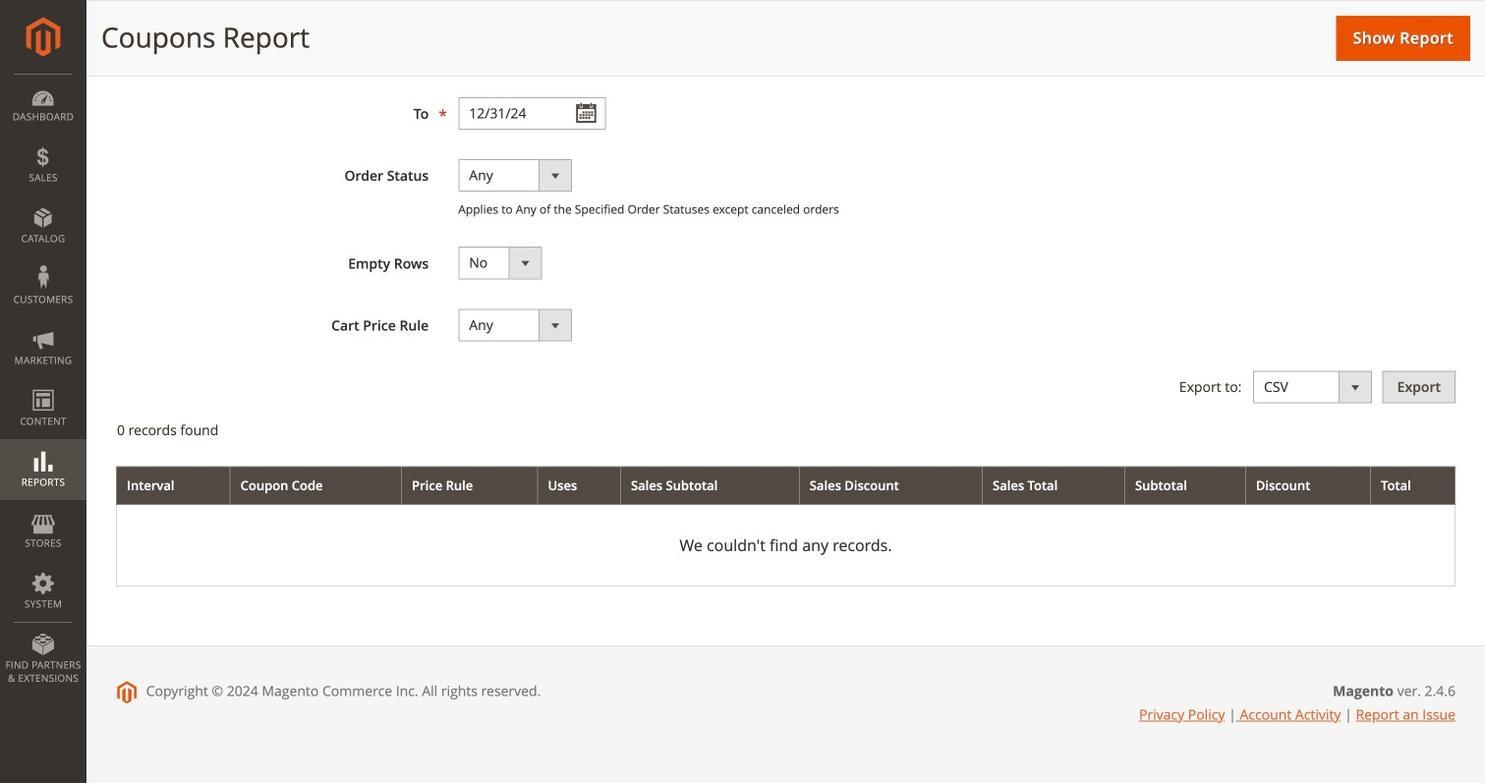 Task type: locate. For each thing, give the bounding box(es) containing it.
None text field
[[458, 35, 606, 68], [458, 97, 606, 130], [458, 35, 606, 68], [458, 97, 606, 130]]

menu bar
[[0, 74, 86, 695]]



Task type: describe. For each thing, give the bounding box(es) containing it.
magento admin panel image
[[26, 17, 60, 57]]



